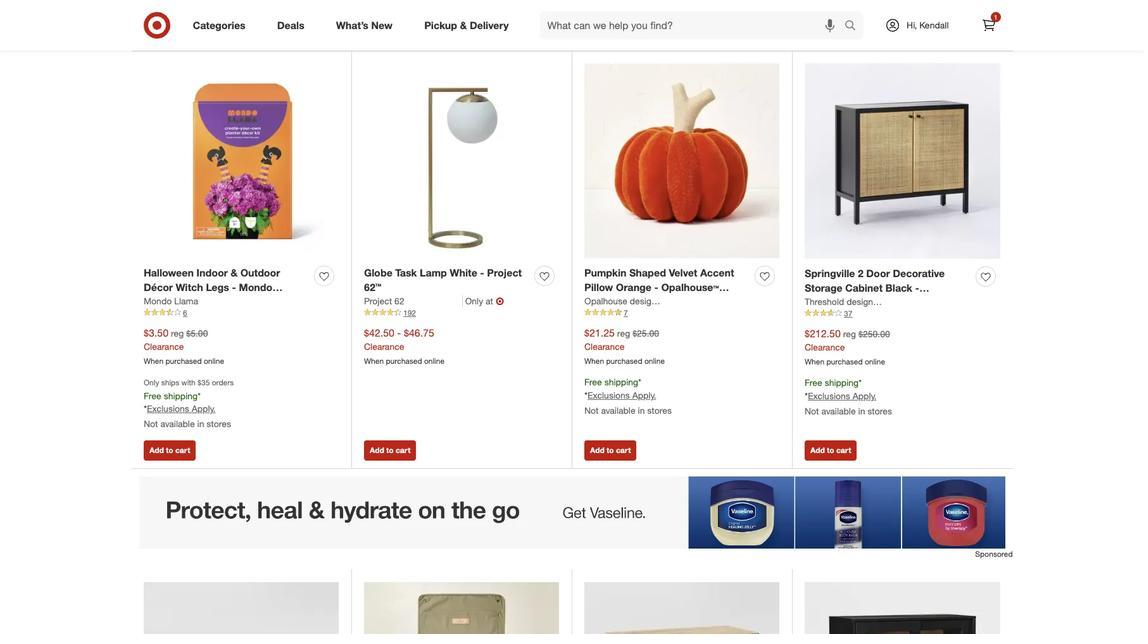 Task type: locate. For each thing, give the bounding box(es) containing it.
add to cart
[[149, 28, 190, 37], [370, 28, 411, 37], [590, 28, 631, 37], [811, 28, 852, 37], [149, 446, 190, 455], [370, 446, 411, 455], [590, 446, 631, 455], [811, 446, 852, 455]]

springville 2 door decorative storage cabinet black - threshold™ designed with studio mcgee link
[[805, 267, 971, 323]]

threshold designed w/studio mcgee link
[[805, 296, 953, 308]]

mcgee down the decorative
[[924, 296, 953, 307]]

purchased down $25.00
[[606, 356, 643, 366]]

project up ¬
[[487, 267, 522, 279]]

velvet
[[669, 267, 698, 279]]

clearance down $42.50
[[364, 341, 404, 352]]

7 link
[[585, 308, 780, 319]]

0 horizontal spatial exclusions apply. link
[[147, 404, 216, 415]]

exclusions apply. link down ships
[[147, 404, 216, 415]]

what's new link
[[325, 11, 409, 39]]

ships
[[161, 378, 179, 388]]

shipping down ships
[[164, 391, 198, 401]]

pickup
[[424, 19, 457, 31]]

1 vertical spatial project
[[364, 296, 392, 306]]

purchased
[[166, 356, 202, 366], [386, 356, 422, 366], [606, 356, 643, 366], [827, 357, 863, 366]]

loring electric height adjustable standing desk vintage oak - threshold™ image
[[585, 582, 780, 635], [585, 582, 780, 635]]

1 horizontal spatial exclusions
[[588, 390, 630, 401]]

0 vertical spatial &
[[460, 19, 467, 31]]

cart
[[175, 28, 190, 37], [396, 28, 411, 37], [616, 28, 631, 37], [837, 28, 852, 37], [175, 446, 190, 455], [396, 446, 411, 455], [616, 446, 631, 455], [837, 446, 852, 455]]

free for $212.50
[[805, 378, 823, 389]]

when inside $212.50 reg $250.00 clearance when purchased online
[[805, 357, 825, 366]]

clearance down $21.25
[[585, 341, 625, 352]]

project 62 link
[[364, 295, 463, 308]]

stores
[[207, 0, 231, 11], [648, 0, 672, 11], [868, 1, 892, 12], [648, 406, 672, 416], [868, 406, 892, 417], [207, 419, 231, 430]]

0 horizontal spatial free shipping * * exclusions apply. not available in stores
[[585, 377, 672, 416]]

online inside $212.50 reg $250.00 clearance when purchased online
[[865, 357, 886, 366]]

project
[[487, 267, 522, 279], [364, 296, 392, 306]]

192 link
[[364, 308, 559, 319]]

exclusions apply. link for $212.50
[[808, 391, 877, 402]]

$42.50 - $46.75 clearance when purchased online
[[364, 327, 445, 366]]

at
[[486, 296, 493, 306]]

apply. down "$21.25 reg $25.00 clearance when purchased online"
[[633, 390, 656, 401]]

apply.
[[633, 390, 656, 401], [853, 391, 877, 402], [192, 404, 216, 415]]

0 horizontal spatial shipping
[[164, 391, 198, 401]]

halloween indoor & outdoor décor witch legs - mondo llama™ image
[[144, 64, 339, 259], [144, 64, 339, 259]]

project 62
[[364, 296, 405, 306]]

1 horizontal spatial reg
[[617, 328, 630, 339]]

mondo
[[239, 281, 272, 294], [144, 296, 172, 306]]

- up opalhouse designed with jungalow
[[655, 281, 659, 294]]

shipping for $21.25
[[605, 377, 639, 388]]

0 horizontal spatial reg
[[171, 328, 184, 339]]

2 horizontal spatial exclusions apply. link
[[808, 391, 877, 402]]

reg inside "$21.25 reg $25.00 clearance when purchased online"
[[617, 328, 630, 339]]

with down orange
[[632, 296, 652, 308]]

online inside the $42.50 - $46.75 clearance when purchased online
[[424, 356, 445, 366]]

apply. down "$35"
[[192, 404, 216, 415]]

shipping down $212.50 reg $250.00 clearance when purchased online
[[825, 378, 859, 389]]

1 horizontal spatial project
[[487, 267, 522, 279]]

1 horizontal spatial free shipping * * exclusions apply. not available in stores
[[805, 378, 892, 417]]

62™
[[364, 281, 381, 294]]

with
[[632, 296, 652, 308], [669, 296, 686, 306], [909, 296, 929, 309], [182, 378, 196, 388]]

2 horizontal spatial reg
[[844, 329, 856, 339]]

deals
[[277, 19, 305, 31]]

designed inside springville 2 door decorative storage cabinet black - threshold™ designed with studio mcgee
[[862, 296, 906, 309]]

when inside the $3.50 reg $5.00 clearance when purchased online
[[144, 356, 164, 366]]

0 horizontal spatial apply.
[[192, 404, 216, 415]]

& right pickup
[[460, 19, 467, 31]]

mondo down outdoor
[[239, 281, 272, 294]]

halloween indoor & outdoor décor witch legs - mondo llama™
[[144, 267, 280, 308]]

exclusions for $212.50
[[808, 391, 851, 402]]

free down $212.50 reg $250.00 clearance when purchased online
[[805, 378, 823, 389]]

when up ships
[[144, 356, 164, 366]]

cabinet
[[846, 282, 883, 294]]

1 horizontal spatial only
[[465, 296, 483, 306]]

add
[[149, 28, 164, 37], [370, 28, 384, 37], [590, 28, 605, 37], [811, 28, 825, 37], [149, 446, 164, 455], [370, 446, 384, 455], [590, 446, 605, 455], [811, 446, 825, 455]]

online for $25.00
[[645, 356, 665, 366]]

storage
[[805, 282, 843, 294]]

add to cart button
[[144, 23, 196, 43], [364, 23, 416, 43], [585, 23, 637, 43], [805, 23, 857, 43], [144, 441, 196, 461], [364, 441, 416, 461], [585, 441, 637, 461], [805, 441, 857, 461]]

project down 62™
[[364, 296, 392, 306]]

clearance inside "$21.25 reg $25.00 clearance when purchased online"
[[585, 341, 625, 352]]

shipping
[[605, 377, 639, 388], [825, 378, 859, 389], [164, 391, 198, 401]]

32" promontory sliding glass 2 door cabinet - threshold™ designed with studio mcgee image
[[805, 582, 1001, 635], [805, 582, 1001, 635]]

only ships with $35 orders free shipping * * exclusions apply. not available in stores
[[144, 378, 234, 430]]

2 horizontal spatial free
[[805, 378, 823, 389]]

legs
[[206, 281, 229, 294]]

not available in stores
[[144, 0, 231, 11], [585, 0, 672, 11], [805, 1, 892, 12]]

exclusions apply. link down $212.50 reg $250.00 clearance when purchased online
[[808, 391, 877, 402]]

online inside the $3.50 reg $5.00 clearance when purchased online
[[204, 356, 224, 366]]

*
[[639, 377, 642, 388], [859, 378, 862, 389], [585, 390, 588, 401], [198, 391, 201, 401], [805, 391, 808, 402], [144, 404, 147, 415]]

1 horizontal spatial shipping
[[605, 377, 639, 388]]

0 horizontal spatial mcgee
[[805, 311, 839, 323]]

with left "$35"
[[182, 378, 196, 388]]

2 horizontal spatial apply.
[[853, 391, 877, 402]]

project inside 'link'
[[364, 296, 392, 306]]

1 vertical spatial &
[[231, 267, 238, 279]]

online
[[204, 356, 224, 366], [424, 356, 445, 366], [645, 356, 665, 366], [865, 357, 886, 366]]

clearance for $42.50
[[364, 341, 404, 352]]

2 horizontal spatial exclusions
[[808, 391, 851, 402]]

1 horizontal spatial mcgee
[[924, 296, 953, 307]]

purchased inside $212.50 reg $250.00 clearance when purchased online
[[827, 357, 863, 366]]

online down $46.75
[[424, 356, 445, 366]]

mcgee down the threshold
[[805, 311, 839, 323]]

reg down 7
[[617, 328, 630, 339]]

$3.50
[[144, 327, 169, 339]]

free
[[585, 377, 602, 388], [805, 378, 823, 389], [144, 391, 161, 401]]

reg inside the $3.50 reg $5.00 clearance when purchased online
[[171, 328, 184, 339]]

0 horizontal spatial project
[[364, 296, 392, 306]]

clearance down the $3.50
[[144, 341, 184, 352]]

mondo inside halloween indoor & outdoor décor witch legs - mondo llama™
[[239, 281, 272, 294]]

mondo down décor
[[144, 296, 172, 306]]

canvas gardening tool wall organizer green - hearth & hand™ with magnolia image
[[364, 582, 559, 635], [364, 582, 559, 635]]

online inside "$21.25 reg $25.00 clearance when purchased online"
[[645, 356, 665, 366]]

pillow
[[585, 281, 613, 294]]

clearance down "$212.50"
[[805, 342, 845, 353]]

designed
[[585, 296, 629, 308], [630, 296, 667, 306], [847, 296, 884, 307], [862, 296, 906, 309]]

0 vertical spatial only
[[465, 296, 483, 306]]

1 vertical spatial mondo
[[144, 296, 172, 306]]

exclusions inside only ships with $35 orders free shipping * * exclusions apply. not available in stores
[[147, 404, 189, 415]]

apply. down $212.50 reg $250.00 clearance when purchased online
[[853, 391, 877, 402]]

exclusions down ships
[[147, 404, 189, 415]]

0 horizontal spatial exclusions
[[147, 404, 189, 415]]

& right indoor
[[231, 267, 238, 279]]

reg left $5.00
[[171, 328, 184, 339]]

exclusions apply. link down "$21.25 reg $25.00 clearance when purchased online"
[[588, 390, 656, 401]]

purchased inside the $3.50 reg $5.00 clearance when purchased online
[[166, 356, 202, 366]]

online up orders
[[204, 356, 224, 366]]

when down $42.50
[[364, 356, 384, 366]]

apply. inside only ships with $35 orders free shipping * * exclusions apply. not available in stores
[[192, 404, 216, 415]]

halloween indoor & outdoor décor witch legs - mondo llama™ link
[[144, 266, 309, 308]]

when for $3.50
[[144, 356, 164, 366]]

exclusions down $212.50 reg $250.00 clearance when purchased online
[[808, 391, 851, 402]]

0 horizontal spatial only
[[144, 378, 159, 388]]

springville 2 door decorative storage cabinet black - threshold™ designed with studio mcgee
[[805, 267, 963, 323]]

when down "$212.50"
[[805, 357, 825, 366]]

springville 2 door decorative storage cabinet black - threshold™ designed with studio mcgee image
[[805, 64, 1001, 259], [805, 64, 1001, 259]]

project inside 'globe task lamp white - project 62™'
[[487, 267, 522, 279]]

reg
[[171, 328, 184, 339], [617, 328, 630, 339], [844, 329, 856, 339]]

threshold™
[[805, 296, 859, 309]]

when for $212.50
[[805, 357, 825, 366]]

in inside only ships with $35 orders free shipping * * exclusions apply. not available in stores
[[197, 419, 204, 430]]

1 horizontal spatial exclusions apply. link
[[588, 390, 656, 401]]

purchased for $5.00
[[166, 356, 202, 366]]

pumpkin shaped velvet accent pillow orange - opalhouse™ designed with jungalow™ image
[[585, 64, 780, 259], [585, 64, 780, 259]]

online down $25.00
[[645, 356, 665, 366]]

2 horizontal spatial shipping
[[825, 378, 859, 389]]

exclusions apply. link
[[588, 390, 656, 401], [808, 391, 877, 402], [147, 404, 216, 415]]

with inside only ships with $35 orders free shipping * * exclusions apply. not available in stores
[[182, 378, 196, 388]]

1 horizontal spatial mondo
[[239, 281, 272, 294]]

- right legs
[[232, 281, 236, 294]]

available
[[161, 0, 195, 11], [601, 0, 636, 11], [822, 1, 856, 12], [601, 406, 636, 416], [822, 406, 856, 417], [161, 419, 195, 430]]

0 vertical spatial project
[[487, 267, 522, 279]]

1 vertical spatial only
[[144, 378, 159, 388]]

purchased down "$212.50"
[[827, 357, 863, 366]]

-
[[480, 267, 484, 279], [232, 281, 236, 294], [655, 281, 659, 294], [916, 282, 920, 294], [397, 327, 401, 339]]

online down $250.00
[[865, 357, 886, 366]]

only left ships
[[144, 378, 159, 388]]

37 link
[[805, 308, 1001, 319]]

reg for $3.50
[[171, 328, 184, 339]]

clearance inside $212.50 reg $250.00 clearance when purchased online
[[805, 342, 845, 353]]

to
[[166, 28, 173, 37], [386, 28, 394, 37], [607, 28, 614, 37], [827, 28, 835, 37], [166, 446, 173, 455], [386, 446, 394, 455], [607, 446, 614, 455], [827, 446, 835, 455]]

- right white
[[480, 267, 484, 279]]

globe task lamp white - project 62™ image
[[364, 64, 559, 259]]

- down the decorative
[[916, 282, 920, 294]]

decorative
[[893, 267, 945, 280]]

delivery
[[470, 19, 509, 31]]

with down black on the right top of the page
[[909, 296, 929, 309]]

clearance inside the $42.50 - $46.75 clearance when purchased online
[[364, 341, 404, 352]]

only left at at the left of page
[[465, 296, 483, 306]]

only inside only at ¬
[[465, 296, 483, 306]]

1 vertical spatial mcgee
[[805, 311, 839, 323]]

when
[[144, 356, 164, 366], [364, 356, 384, 366], [585, 356, 604, 366], [805, 357, 825, 366]]

reg for $212.50
[[844, 329, 856, 339]]

reg down 37
[[844, 329, 856, 339]]

when down $21.25
[[585, 356, 604, 366]]

clearance inside the $3.50 reg $5.00 clearance when purchased online
[[144, 341, 184, 352]]

witch
[[176, 281, 203, 294]]

1 horizontal spatial not available in stores
[[585, 0, 672, 11]]

- inside the $42.50 - $46.75 clearance when purchased online
[[397, 327, 401, 339]]

new
[[371, 19, 393, 31]]

free shipping * * exclusions apply. not available in stores down $212.50 reg $250.00 clearance when purchased online
[[805, 378, 892, 417]]

exclusions down "$21.25 reg $25.00 clearance when purchased online"
[[588, 390, 630, 401]]

$250.00
[[859, 329, 890, 339]]

0 horizontal spatial free
[[144, 391, 161, 401]]

purchased for $25.00
[[606, 356, 643, 366]]

0 vertical spatial mcgee
[[924, 296, 953, 307]]

when inside the $42.50 - $46.75 clearance when purchased online
[[364, 356, 384, 366]]

$21.25
[[585, 327, 615, 339]]

jungalow
[[688, 296, 726, 306]]

6 link
[[144, 308, 339, 319]]

when inside "$21.25 reg $25.00 clearance when purchased online"
[[585, 356, 604, 366]]

globe task lamp white - project 62™
[[364, 267, 522, 294]]

search button
[[839, 11, 870, 42]]

1
[[994, 13, 998, 21]]

only at ¬
[[465, 295, 504, 308]]

purchased down $46.75
[[386, 356, 422, 366]]

arches tv stand for tvs up to 60" natural - threshold™ image
[[144, 582, 339, 635], [144, 582, 339, 635]]

shipping down "$21.25 reg $25.00 clearance when purchased online"
[[605, 377, 639, 388]]

free down the $3.50 reg $5.00 clearance when purchased online
[[144, 391, 161, 401]]

free down "$21.25 reg $25.00 clearance when purchased online"
[[585, 377, 602, 388]]

purchased up ships
[[166, 356, 202, 366]]

purchased for $46.75
[[386, 356, 422, 366]]

only inside only ships with $35 orders free shipping * * exclusions apply. not available in stores
[[144, 378, 159, 388]]

reg inside $212.50 reg $250.00 clearance when purchased online
[[844, 329, 856, 339]]

1 horizontal spatial free
[[585, 377, 602, 388]]

purchased inside the $42.50 - $46.75 clearance when purchased online
[[386, 356, 422, 366]]

purchased inside "$21.25 reg $25.00 clearance when purchased online"
[[606, 356, 643, 366]]

0 horizontal spatial &
[[231, 267, 238, 279]]

exclusions
[[588, 390, 630, 401], [808, 391, 851, 402], [147, 404, 189, 415]]

in
[[197, 0, 204, 11], [638, 0, 645, 11], [859, 1, 865, 12], [638, 406, 645, 416], [859, 406, 865, 417], [197, 419, 204, 430]]

1 horizontal spatial &
[[460, 19, 467, 31]]

- right $42.50
[[397, 327, 401, 339]]

free shipping * * exclusions apply. not available in stores down "$21.25 reg $25.00 clearance when purchased online"
[[585, 377, 672, 416]]

opalhouse designed with jungalow link
[[585, 295, 726, 308]]

door
[[867, 267, 890, 280]]

1 horizontal spatial apply.
[[633, 390, 656, 401]]

- inside springville 2 door decorative storage cabinet black - threshold™ designed with studio mcgee
[[916, 282, 920, 294]]

0 vertical spatial mondo
[[239, 281, 272, 294]]

what's new
[[336, 19, 393, 31]]



Task type: vqa. For each thing, say whether or not it's contained in the screenshot.
second $499.99 from the left
no



Task type: describe. For each thing, give the bounding box(es) containing it.
kendall
[[920, 20, 949, 30]]

sponsored
[[976, 550, 1013, 559]]

clearance for $212.50
[[805, 342, 845, 353]]

categories
[[193, 19, 246, 31]]

$21.25 reg $25.00 clearance when purchased online
[[585, 327, 665, 366]]

hi,
[[907, 20, 917, 30]]

studio
[[932, 296, 963, 309]]

stores inside only ships with $35 orders free shipping * * exclusions apply. not available in stores
[[207, 419, 231, 430]]

$5.00
[[186, 328, 208, 339]]

springville
[[805, 267, 855, 280]]

purchased for $250.00
[[827, 357, 863, 366]]

mcgee inside springville 2 door decorative storage cabinet black - threshold™ designed with studio mcgee
[[805, 311, 839, 323]]

$3.50 reg $5.00 clearance when purchased online
[[144, 327, 224, 366]]

& inside halloween indoor & outdoor décor witch legs - mondo llama™
[[231, 267, 238, 279]]

white
[[450, 267, 477, 279]]

$35
[[198, 378, 210, 388]]

2 horizontal spatial not available in stores
[[805, 1, 892, 12]]

apply. for $21.25
[[633, 390, 656, 401]]

exclusions for $21.25
[[588, 390, 630, 401]]

0 horizontal spatial mondo
[[144, 296, 172, 306]]

free shipping * * exclusions apply. not available in stores for $21.25
[[585, 377, 672, 416]]

opalhouse
[[585, 296, 628, 306]]

192
[[403, 308, 416, 318]]

globe
[[364, 267, 393, 279]]

indoor
[[197, 267, 228, 279]]

with inside pumpkin shaped velvet accent pillow orange - opalhouse™ designed with jungalow™
[[632, 296, 652, 308]]

with up 7 link on the right of the page
[[669, 296, 686, 306]]

free shipping * * exclusions apply. not available in stores for $212.50
[[805, 378, 892, 417]]

$46.75
[[404, 327, 434, 339]]

- inside pumpkin shaped velvet accent pillow orange - opalhouse™ designed with jungalow™
[[655, 281, 659, 294]]

$212.50 reg $250.00 clearance when purchased online
[[805, 327, 890, 366]]

llama™
[[144, 296, 179, 308]]

$25.00
[[633, 328, 659, 339]]

categories link
[[182, 11, 261, 39]]

online for $5.00
[[204, 356, 224, 366]]

threshold
[[805, 296, 845, 307]]

designed inside pumpkin shaped velvet accent pillow orange - opalhouse™ designed with jungalow™
[[585, 296, 629, 308]]

only for ¬
[[465, 296, 483, 306]]

online for $46.75
[[424, 356, 445, 366]]

- inside 'globe task lamp white - project 62™'
[[480, 267, 484, 279]]

deals link
[[266, 11, 320, 39]]

advertisement region
[[131, 477, 1013, 549]]

only for with
[[144, 378, 159, 388]]

0 horizontal spatial not available in stores
[[144, 0, 231, 11]]

when for $42.50
[[364, 356, 384, 366]]

pumpkin
[[585, 267, 627, 279]]

available inside only ships with $35 orders free shipping * * exclusions apply. not available in stores
[[161, 419, 195, 430]]

$42.50
[[364, 327, 395, 339]]

shipping for $212.50
[[825, 378, 859, 389]]

mcgee inside threshold designed w/studio mcgee link
[[924, 296, 953, 307]]

opalhouse designed with jungalow
[[585, 296, 726, 306]]

threshold designed w/studio mcgee
[[805, 296, 953, 307]]

pickup & delivery link
[[414, 11, 525, 39]]

search
[[839, 20, 870, 33]]

hi, kendall
[[907, 20, 949, 30]]

what's
[[336, 19, 369, 31]]

- inside halloween indoor & outdoor décor witch legs - mondo llama™
[[232, 281, 236, 294]]

apply. for $212.50
[[853, 391, 877, 402]]

clearance for $3.50
[[144, 341, 184, 352]]

opalhouse™
[[662, 281, 719, 294]]

accent
[[700, 267, 734, 279]]

shaped
[[630, 267, 666, 279]]

1 link
[[975, 11, 1003, 39]]

not inside only ships with $35 orders free shipping * * exclusions apply. not available in stores
[[144, 419, 158, 430]]

2
[[858, 267, 864, 280]]

What can we help you find? suggestions appear below search field
[[540, 11, 848, 39]]

lamp
[[420, 267, 447, 279]]

décor
[[144, 281, 173, 294]]

free for $21.25
[[585, 377, 602, 388]]

w/studio
[[886, 296, 921, 307]]

orders
[[212, 378, 234, 388]]

free inside only ships with $35 orders free shipping * * exclusions apply. not available in stores
[[144, 391, 161, 401]]

37
[[844, 309, 853, 318]]

7
[[624, 308, 628, 318]]

online for $250.00
[[865, 357, 886, 366]]

globe task lamp white - project 62™ link
[[364, 266, 530, 295]]

reg for $21.25
[[617, 328, 630, 339]]

clearance for $21.25
[[585, 341, 625, 352]]

pickup & delivery
[[424, 19, 509, 31]]

$212.50
[[805, 327, 841, 340]]

shipping inside only ships with $35 orders free shipping * * exclusions apply. not available in stores
[[164, 391, 198, 401]]

llama
[[174, 296, 198, 306]]

mondo llama link
[[144, 295, 198, 308]]

with inside springville 2 door decorative storage cabinet black - threshold™ designed with studio mcgee
[[909, 296, 929, 309]]

when for $21.25
[[585, 356, 604, 366]]

halloween
[[144, 267, 194, 279]]

62
[[395, 296, 405, 306]]

pumpkin shaped velvet accent pillow orange - opalhouse™ designed with jungalow™ link
[[585, 266, 750, 308]]

exclusions apply. link for $21.25
[[588, 390, 656, 401]]

6
[[183, 308, 187, 318]]

outdoor
[[240, 267, 280, 279]]

jungalow™
[[655, 296, 707, 308]]

pumpkin shaped velvet accent pillow orange - opalhouse™ designed with jungalow™
[[585, 267, 734, 308]]

task
[[395, 267, 417, 279]]

¬
[[496, 295, 504, 308]]

mondo llama
[[144, 296, 198, 306]]

orange
[[616, 281, 652, 294]]

black
[[886, 282, 913, 294]]



